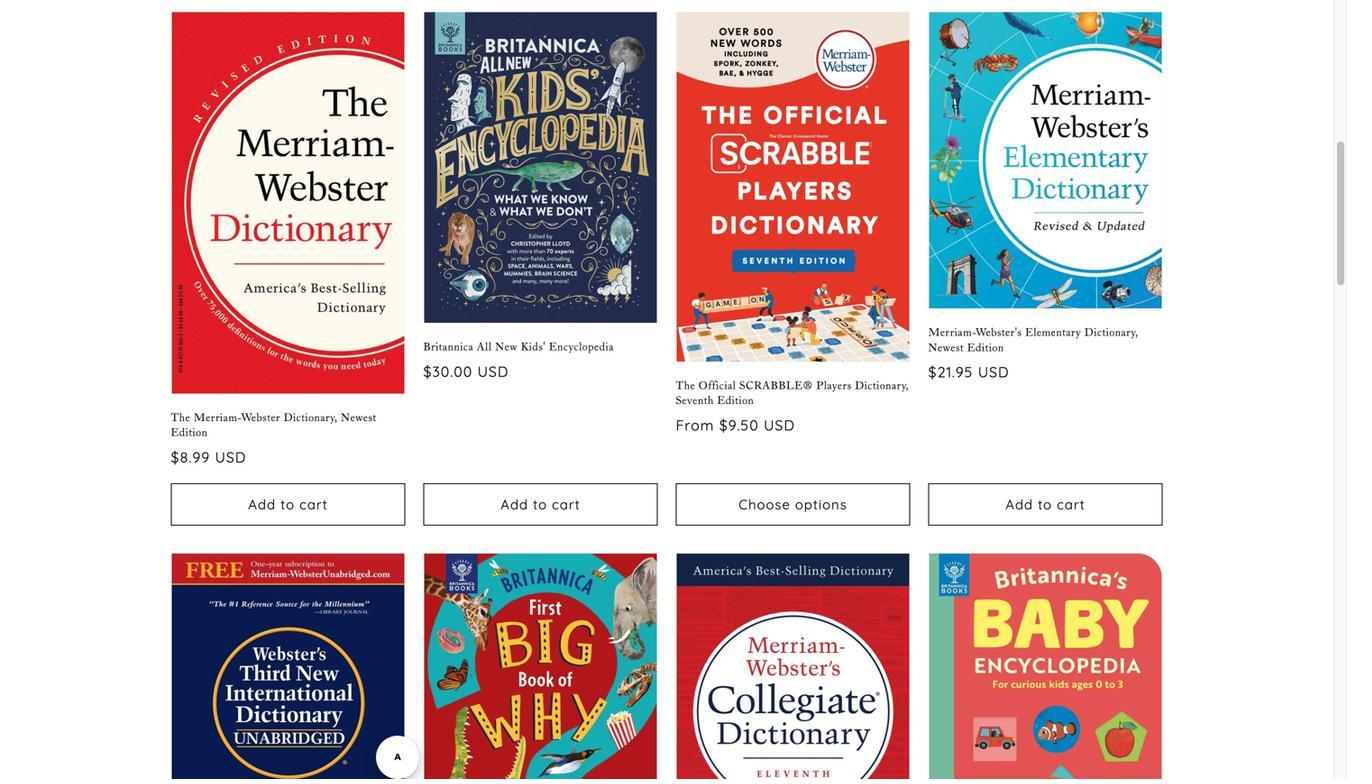Task type: locate. For each thing, give the bounding box(es) containing it.
from
[[676, 416, 715, 434]]

0 vertical spatial newest
[[929, 340, 965, 354]]

webster's third new international dictionary, unabridged cover image
[[172, 554, 405, 779]]

usd down the official scrabble® players dictionary, seventh edition 'link'
[[764, 416, 796, 434]]

encyclopedia
[[549, 340, 614, 353]]

0 vertical spatial dictionary,
[[1085, 325, 1139, 339]]

1 add from the left
[[248, 496, 276, 513]]

add
[[248, 496, 276, 513], [501, 496, 529, 513], [1006, 496, 1034, 513]]

0 horizontal spatial edition
[[171, 426, 208, 439]]

2 horizontal spatial to
[[1039, 496, 1053, 513]]

edition inside the 'the merriam-webster dictionary, newest edition'
[[171, 426, 208, 439]]

0 horizontal spatial dictionary,
[[284, 410, 338, 424]]

2 horizontal spatial dictionary,
[[1085, 325, 1139, 339]]

to
[[281, 496, 295, 513], [533, 496, 548, 513], [1039, 496, 1053, 513]]

add to cart button
[[171, 484, 406, 526], [424, 484, 658, 526], [929, 484, 1163, 526]]

2 vertical spatial edition
[[171, 426, 208, 439]]

the merriam-webster dictionary, newest edition link
[[171, 410, 406, 440]]

usd
[[478, 363, 509, 381], [979, 363, 1010, 381], [764, 416, 796, 434], [215, 448, 247, 467]]

0 horizontal spatial add
[[248, 496, 276, 513]]

merriam-webster's elementary dictionary cover image
[[930, 12, 1162, 308]]

edition down webster's
[[968, 340, 1005, 354]]

0 horizontal spatial the
[[171, 410, 191, 424]]

the up seventh
[[676, 378, 696, 392]]

newest
[[929, 340, 965, 354], [341, 410, 377, 424]]

cart for $8.99 usd
[[300, 496, 328, 513]]

dictionary, inside merriam-webster's elementary dictionary, newest edition
[[1085, 325, 1139, 339]]

the up $8.99
[[171, 410, 191, 424]]

edition
[[968, 340, 1005, 354], [718, 394, 755, 407], [171, 426, 208, 439]]

the inside the 'the merriam-webster dictionary, newest edition'
[[171, 410, 191, 424]]

edition up $8.99
[[171, 426, 208, 439]]

dictionary, right the elementary
[[1085, 325, 1139, 339]]

merriam- inside the 'the merriam-webster dictionary, newest edition'
[[194, 410, 242, 424]]

2 horizontal spatial cart
[[1057, 496, 1086, 513]]

newest for $21.95 usd
[[929, 340, 965, 354]]

the for $8.99 usd
[[171, 410, 191, 424]]

merriam- up $8.99 usd
[[194, 410, 242, 424]]

the inside the official scrabble® players dictionary, seventh edition
[[676, 378, 696, 392]]

0 horizontal spatial cart
[[300, 496, 328, 513]]

2 horizontal spatial add to cart button
[[929, 484, 1163, 526]]

1 horizontal spatial add to cart button
[[424, 484, 658, 526]]

1 horizontal spatial merriam-
[[929, 325, 977, 339]]

the
[[676, 378, 696, 392], [171, 410, 191, 424]]

0 horizontal spatial newest
[[341, 410, 377, 424]]

2 horizontal spatial edition
[[968, 340, 1005, 354]]

add to cart button for $30.00 usd
[[424, 484, 658, 526]]

dictionary, inside the 'the merriam-webster dictionary, newest edition'
[[284, 410, 338, 424]]

usd down all
[[478, 363, 509, 381]]

britannica
[[424, 340, 474, 353]]

2 horizontal spatial add to cart
[[1006, 496, 1086, 513]]

0 horizontal spatial add to cart
[[248, 496, 328, 513]]

1 horizontal spatial cart
[[552, 496, 581, 513]]

usd down webster's
[[979, 363, 1010, 381]]

1 horizontal spatial the
[[676, 378, 696, 392]]

3 cart from the left
[[1057, 496, 1086, 513]]

3 add to cart button from the left
[[929, 484, 1163, 526]]

2 add from the left
[[501, 496, 529, 513]]

2 add to cart button from the left
[[424, 484, 658, 526]]

2 vertical spatial dictionary,
[[284, 410, 338, 424]]

1 vertical spatial the
[[171, 410, 191, 424]]

$9.50
[[720, 416, 759, 434]]

0 horizontal spatial merriam-
[[194, 410, 242, 424]]

$8.99
[[171, 448, 210, 467]]

dictionary, right players
[[855, 378, 909, 392]]

2 cart from the left
[[552, 496, 581, 513]]

merriam-webster's elementary dictionary, newest edition
[[929, 325, 1139, 354]]

2 add to cart from the left
[[501, 496, 581, 513]]

0 vertical spatial edition
[[968, 340, 1005, 354]]

3 add from the left
[[1006, 496, 1034, 513]]

cart
[[300, 496, 328, 513], [552, 496, 581, 513], [1057, 496, 1086, 513]]

1 vertical spatial merriam-
[[194, 410, 242, 424]]

choose options button
[[676, 484, 911, 526]]

1 to from the left
[[281, 496, 295, 513]]

add to cart
[[248, 496, 328, 513], [501, 496, 581, 513], [1006, 496, 1086, 513]]

to for $8.99 usd
[[281, 496, 295, 513]]

1 vertical spatial dictionary,
[[855, 378, 909, 392]]

seventh
[[676, 394, 714, 407]]

dictionary, right webster
[[284, 410, 338, 424]]

1 horizontal spatial to
[[533, 496, 548, 513]]

merriam-
[[929, 325, 977, 339], [194, 410, 242, 424]]

1 vertical spatial edition
[[718, 394, 755, 407]]

newest inside the 'the merriam-webster dictionary, newest edition'
[[341, 410, 377, 424]]

1 vertical spatial newest
[[341, 410, 377, 424]]

1 horizontal spatial dictionary,
[[855, 378, 909, 392]]

merriam- inside merriam-webster's elementary dictionary, newest edition
[[929, 325, 977, 339]]

cover of britannica's baby encyclopedia. a reddish background with white and yellow type and shape cutouts showing art on the inside page. image
[[930, 554, 1162, 779]]

dictionary,
[[1085, 325, 1139, 339], [855, 378, 909, 392], [284, 410, 338, 424]]

0 horizontal spatial add to cart button
[[171, 484, 406, 526]]

usd right $8.99
[[215, 448, 247, 467]]

newest for $8.99 usd
[[341, 410, 377, 424]]

add for $8.99 usd
[[248, 496, 276, 513]]

add to cart for $30.00 usd
[[501, 496, 581, 513]]

1 horizontal spatial edition
[[718, 394, 755, 407]]

edition inside merriam-webster's elementary dictionary, newest edition
[[968, 340, 1005, 354]]

choose
[[739, 496, 791, 513]]

cover of the official scrabble players dictionary. a red background with white type and art from the scrabble board below the type. image
[[677, 12, 910, 362]]

merriam- up $21.95
[[929, 325, 977, 339]]

2 to from the left
[[533, 496, 548, 513]]

elementary
[[1026, 325, 1082, 339]]

britannica all new kids' encyclopedia cover image
[[424, 12, 657, 323]]

the official scrabble® players dictionary, seventh edition link
[[676, 378, 911, 408]]

1 horizontal spatial add to cart
[[501, 496, 581, 513]]

players
[[817, 378, 852, 392]]

0 vertical spatial merriam-
[[929, 325, 977, 339]]

edition down 'official'
[[718, 394, 755, 407]]

1 horizontal spatial newest
[[929, 340, 965, 354]]

from $9.50 usd
[[676, 416, 796, 434]]

edition for $21.95 usd
[[968, 340, 1005, 354]]

britannica all new kids' encyclopedia
[[424, 340, 614, 353]]

add for $21.95 usd
[[1006, 496, 1034, 513]]

2 horizontal spatial add
[[1006, 496, 1034, 513]]

1 add to cart button from the left
[[171, 484, 406, 526]]

cover of the merriam-webster dictionary, mass-market. a red background with a large cream colored circle positioned to the right of the page, with text in the circle. image
[[172, 12, 405, 394]]

1 horizontal spatial add
[[501, 496, 529, 513]]

all
[[477, 340, 492, 353]]

1 cart from the left
[[300, 496, 328, 513]]

newest inside merriam-webster's elementary dictionary, newest edition
[[929, 340, 965, 354]]

3 to from the left
[[1039, 496, 1053, 513]]

0 horizontal spatial to
[[281, 496, 295, 513]]

1 add to cart from the left
[[248, 496, 328, 513]]

3 add to cart from the left
[[1006, 496, 1086, 513]]

new
[[495, 340, 518, 353]]

0 vertical spatial the
[[676, 378, 696, 392]]



Task type: describe. For each thing, give the bounding box(es) containing it.
usd for $21.95 usd
[[979, 363, 1010, 381]]

merriam-webster's collegiate dictionary, eleventh edition cover image
[[677, 554, 910, 779]]

$8.99 usd
[[171, 448, 247, 467]]

add to cart for $8.99 usd
[[248, 496, 328, 513]]

usd for $8.99 usd
[[215, 448, 247, 467]]

$21.95
[[929, 363, 974, 381]]

usd for $30.00 usd
[[478, 363, 509, 381]]

the official scrabble® players dictionary, seventh edition
[[676, 378, 909, 407]]

britannica first big book of why cover. design features a bright red background with a large blue question mark and spot illustrations. image
[[424, 554, 657, 779]]

edition for $8.99 usd
[[171, 426, 208, 439]]

dictionary, for $21.95 usd
[[1085, 325, 1139, 339]]

add to cart button for $21.95 usd
[[929, 484, 1163, 526]]

merriam-webster's elementary dictionary, newest edition link
[[929, 325, 1163, 355]]

kids'
[[521, 340, 546, 353]]

cart for $21.95 usd
[[1057, 496, 1086, 513]]

choose options
[[739, 496, 848, 513]]

options
[[796, 496, 848, 513]]

to for $30.00 usd
[[533, 496, 548, 513]]

the merriam-webster dictionary, newest edition
[[171, 410, 377, 439]]

add to cart for $21.95 usd
[[1006, 496, 1086, 513]]

cart for $30.00 usd
[[552, 496, 581, 513]]

dictionary, inside the official scrabble® players dictionary, seventh edition
[[855, 378, 909, 392]]

$21.95 usd
[[929, 363, 1010, 381]]

add for $30.00 usd
[[501, 496, 529, 513]]

edition inside the official scrabble® players dictionary, seventh edition
[[718, 394, 755, 407]]

$30.00
[[424, 363, 473, 381]]

scrabble®
[[740, 378, 814, 392]]

$30.00 usd
[[424, 363, 509, 381]]

webster
[[242, 410, 281, 424]]

dictionary, for $8.99 usd
[[284, 410, 338, 424]]

official
[[699, 378, 737, 392]]

webster's
[[977, 325, 1023, 339]]

slider list
[[171, 11, 1163, 779]]

add to cart button for $8.99 usd
[[171, 484, 406, 526]]

the for from $9.50 usd
[[676, 378, 696, 392]]

britannica all new kids' encyclopedia link
[[424, 339, 658, 355]]

to for $21.95 usd
[[1039, 496, 1053, 513]]



Task type: vqa. For each thing, say whether or not it's contained in the screenshot.
right CART
yes



